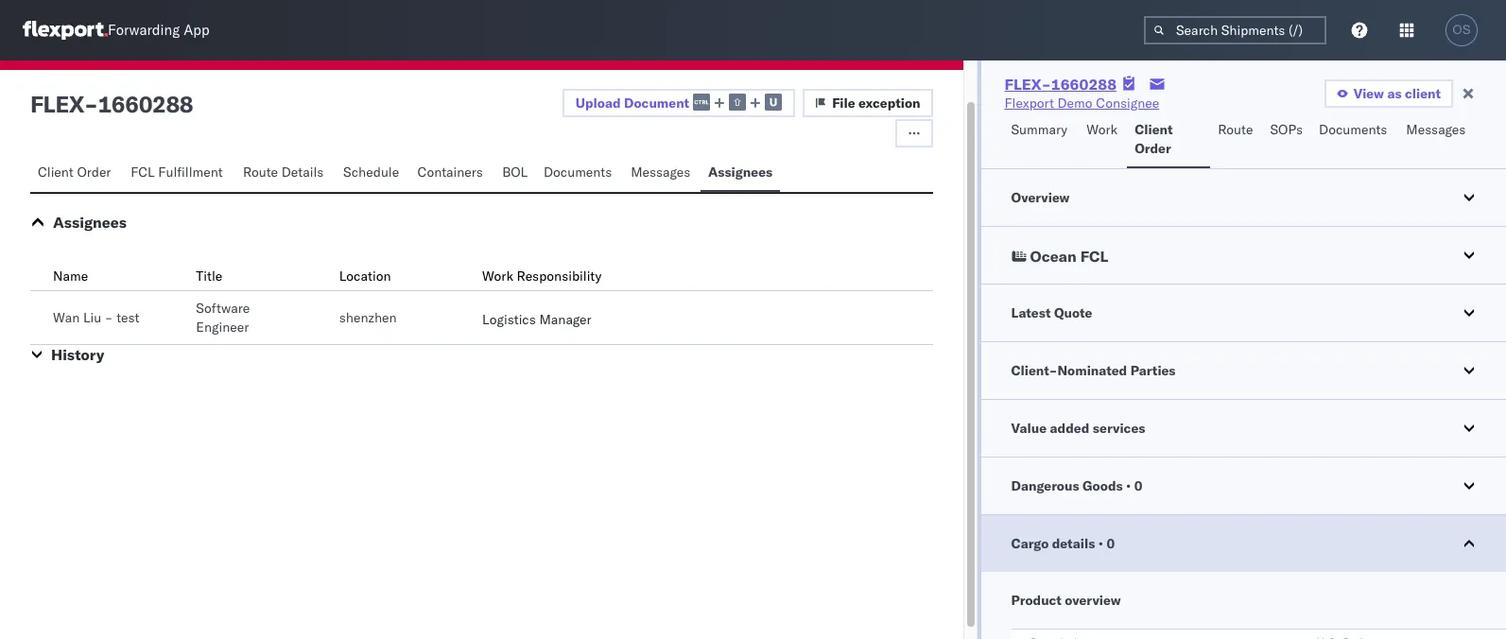 Task type: describe. For each thing, give the bounding box(es) containing it.
client-nominated parties
[[1012, 362, 1176, 379]]

containers button
[[410, 155, 495, 192]]

work responsibility
[[482, 268, 602, 285]]

latest quote
[[1012, 305, 1093, 322]]

route button
[[1211, 113, 1263, 168]]

demo
[[1058, 95, 1093, 112]]

0 vertical spatial order
[[1135, 140, 1172, 157]]

0 vertical spatial client
[[1135, 121, 1173, 138]]

software
[[196, 300, 250, 317]]

1 horizontal spatial client order button
[[1128, 113, 1211, 168]]

fcl inside fcl fulfillment button
[[131, 164, 155, 181]]

services
[[1093, 420, 1146, 437]]

0 horizontal spatial messages button
[[623, 155, 701, 192]]

product overview
[[1012, 592, 1121, 609]]

0 vertical spatial assignees button
[[701, 155, 780, 192]]

os button
[[1440, 9, 1484, 52]]

forwarding
[[108, 21, 180, 39]]

0 horizontal spatial messages
[[631, 164, 691, 181]]

fcl fulfillment
[[131, 164, 223, 181]]

fulfillment
[[158, 164, 223, 181]]

0 horizontal spatial client order button
[[30, 155, 123, 192]]

flex-
[[1005, 75, 1051, 94]]

location
[[339, 268, 391, 285]]

parties
[[1131, 362, 1176, 379]]

goods
[[1083, 478, 1123, 495]]

0 horizontal spatial client order
[[38, 164, 111, 181]]

Search Shipments (/) text field
[[1144, 16, 1327, 44]]

details
[[1052, 535, 1096, 552]]

added
[[1050, 420, 1090, 437]]

logistics manager
[[482, 311, 592, 328]]

flex-1660288
[[1005, 75, 1117, 94]]

flexport demo consignee link
[[1005, 94, 1160, 113]]

test
[[116, 309, 140, 326]]

schedule button
[[336, 155, 410, 192]]

flex
[[30, 90, 84, 118]]

as
[[1388, 85, 1402, 102]]

history
[[51, 345, 104, 364]]

work button
[[1079, 113, 1128, 168]]

nominated
[[1058, 362, 1128, 379]]

0 vertical spatial -
[[84, 90, 98, 118]]

1 vertical spatial -
[[105, 309, 113, 326]]

quote
[[1055, 305, 1093, 322]]

app
[[184, 21, 210, 39]]

history button
[[51, 345, 104, 364]]

1 vertical spatial documents
[[544, 164, 612, 181]]

fcl inside ocean fcl button
[[1081, 247, 1109, 266]]

0 horizontal spatial documents button
[[536, 155, 623, 192]]

schedule
[[343, 164, 399, 181]]

value added services
[[1012, 420, 1146, 437]]

containers
[[418, 164, 483, 181]]

0 horizontal spatial assignees
[[53, 213, 127, 232]]

forwarding app
[[108, 21, 210, 39]]

wan liu - test
[[53, 309, 140, 326]]

• for details
[[1099, 535, 1104, 552]]

responsibility
[[517, 268, 602, 285]]

file exception
[[832, 95, 921, 112]]

title
[[196, 268, 223, 285]]

1 horizontal spatial messages button
[[1399, 113, 1476, 168]]

upload document
[[576, 94, 690, 111]]

flex - 1660288
[[30, 90, 193, 118]]

1 horizontal spatial assignees
[[708, 164, 773, 181]]

product
[[1012, 592, 1062, 609]]

ocean
[[1030, 247, 1077, 266]]

0 for dangerous goods • 0
[[1135, 478, 1143, 495]]

client-nominated parties button
[[981, 342, 1507, 399]]

bol button
[[495, 155, 536, 192]]

latest quote button
[[981, 285, 1507, 341]]

exception
[[859, 95, 921, 112]]

flexport
[[1005, 95, 1054, 112]]

forwarding app link
[[23, 21, 210, 40]]



Task type: vqa. For each thing, say whether or not it's contained in the screenshot.
Action
no



Task type: locate. For each thing, give the bounding box(es) containing it.
cargo details • 0
[[1012, 535, 1115, 552]]

0 vertical spatial •
[[1127, 478, 1131, 495]]

work up logistics
[[482, 268, 514, 285]]

logistics
[[482, 311, 536, 328]]

order down flex - 1660288
[[77, 164, 111, 181]]

0 horizontal spatial assignees button
[[53, 213, 127, 232]]

route for route
[[1218, 121, 1254, 138]]

1 horizontal spatial work
[[1087, 121, 1118, 138]]

messages button down document on the top left
[[623, 155, 701, 192]]

os
[[1453, 23, 1471, 37]]

wan
[[53, 309, 80, 326]]

1660288 up flexport demo consignee
[[1051, 75, 1117, 94]]

messages
[[1407, 121, 1466, 138], [631, 164, 691, 181]]

route
[[1218, 121, 1254, 138], [243, 164, 278, 181]]

1660288 down forwarding
[[98, 90, 193, 118]]

sops button
[[1263, 113, 1312, 168]]

assignees button
[[701, 155, 780, 192], [53, 213, 127, 232]]

0 for cargo details • 0
[[1107, 535, 1115, 552]]

route left details
[[243, 164, 278, 181]]

route details button
[[235, 155, 336, 192]]

1 horizontal spatial •
[[1127, 478, 1131, 495]]

fcl right ocean
[[1081, 247, 1109, 266]]

software engineer
[[196, 300, 250, 336]]

1 horizontal spatial documents button
[[1312, 113, 1399, 168]]

1 vertical spatial client order
[[38, 164, 111, 181]]

1 horizontal spatial assignees button
[[701, 155, 780, 192]]

1 vertical spatial fcl
[[1081, 247, 1109, 266]]

• right goods
[[1127, 478, 1131, 495]]

1 horizontal spatial messages
[[1407, 121, 1466, 138]]

1 horizontal spatial client order
[[1135, 121, 1173, 157]]

messages down client on the right of page
[[1407, 121, 1466, 138]]

client order button down flex
[[30, 155, 123, 192]]

upload document button
[[563, 89, 796, 117]]

•
[[1127, 478, 1131, 495], [1099, 535, 1104, 552]]

1 horizontal spatial route
[[1218, 121, 1254, 138]]

assignees down upload document button
[[708, 164, 773, 181]]

1 vertical spatial assignees
[[53, 213, 127, 232]]

1 horizontal spatial documents
[[1319, 121, 1388, 138]]

0 horizontal spatial 0
[[1107, 535, 1115, 552]]

engineer
[[196, 319, 249, 336]]

documents down view
[[1319, 121, 1388, 138]]

1 vertical spatial work
[[482, 268, 514, 285]]

name
[[53, 268, 88, 285]]

client-
[[1012, 362, 1058, 379]]

- right liu
[[105, 309, 113, 326]]

1 vertical spatial order
[[77, 164, 111, 181]]

client order down consignee
[[1135, 121, 1173, 157]]

work inside button
[[1087, 121, 1118, 138]]

0 vertical spatial work
[[1087, 121, 1118, 138]]

fcl
[[131, 164, 155, 181], [1081, 247, 1109, 266]]

assignees
[[708, 164, 773, 181], [53, 213, 127, 232]]

0 right details
[[1107, 535, 1115, 552]]

view
[[1354, 85, 1385, 102]]

0 horizontal spatial 1660288
[[98, 90, 193, 118]]

messages button down client on the right of page
[[1399, 113, 1476, 168]]

bol
[[502, 164, 528, 181]]

route inside button
[[243, 164, 278, 181]]

1 horizontal spatial 1660288
[[1051, 75, 1117, 94]]

route left sops
[[1218, 121, 1254, 138]]

0 vertical spatial route
[[1218, 121, 1254, 138]]

0 vertical spatial messages
[[1407, 121, 1466, 138]]

value added services button
[[981, 400, 1507, 457]]

0 vertical spatial fcl
[[131, 164, 155, 181]]

shenzhen
[[339, 309, 397, 326]]

details
[[282, 164, 324, 181]]

work for work responsibility
[[482, 268, 514, 285]]

dangerous
[[1012, 478, 1080, 495]]

flexport. image
[[23, 21, 108, 40]]

1 horizontal spatial 0
[[1135, 478, 1143, 495]]

file
[[832, 95, 856, 112]]

view as client
[[1354, 85, 1441, 102]]

manager
[[539, 311, 592, 328]]

1 vertical spatial client
[[38, 164, 74, 181]]

route for route details
[[243, 164, 278, 181]]

value
[[1012, 420, 1047, 437]]

flexport demo consignee
[[1005, 95, 1160, 112]]

route details
[[243, 164, 324, 181]]

• for goods
[[1127, 478, 1131, 495]]

0 horizontal spatial work
[[482, 268, 514, 285]]

1 horizontal spatial order
[[1135, 140, 1172, 157]]

1 vertical spatial assignees button
[[53, 213, 127, 232]]

overview button
[[981, 169, 1507, 226]]

overview
[[1012, 189, 1070, 206]]

client order button down consignee
[[1128, 113, 1211, 168]]

1 vertical spatial messages
[[631, 164, 691, 181]]

document
[[624, 94, 690, 111]]

1 horizontal spatial -
[[105, 309, 113, 326]]

0 horizontal spatial fcl
[[131, 164, 155, 181]]

client order
[[1135, 121, 1173, 157], [38, 164, 111, 181]]

documents
[[1319, 121, 1388, 138], [544, 164, 612, 181]]

order right work button
[[1135, 140, 1172, 157]]

0 horizontal spatial route
[[243, 164, 278, 181]]

sops
[[1271, 121, 1303, 138]]

summary
[[1012, 121, 1068, 138]]

consignee
[[1096, 95, 1160, 112]]

work for work
[[1087, 121, 1118, 138]]

dangerous goods • 0
[[1012, 478, 1143, 495]]

client down consignee
[[1135, 121, 1173, 138]]

client order down flex
[[38, 164, 111, 181]]

client down flex
[[38, 164, 74, 181]]

documents button down view
[[1312, 113, 1399, 168]]

0 horizontal spatial -
[[84, 90, 98, 118]]

work down flexport demo consignee link
[[1087, 121, 1118, 138]]

order
[[1135, 140, 1172, 157], [77, 164, 111, 181]]

client
[[1405, 85, 1441, 102]]

fcl left fulfillment
[[131, 164, 155, 181]]

0 vertical spatial documents
[[1319, 121, 1388, 138]]

-
[[84, 90, 98, 118], [105, 309, 113, 326]]

0 horizontal spatial client
[[38, 164, 74, 181]]

latest
[[1012, 305, 1051, 322]]

cargo
[[1012, 535, 1049, 552]]

1 horizontal spatial client
[[1135, 121, 1173, 138]]

client order button
[[1128, 113, 1211, 168], [30, 155, 123, 192]]

0 vertical spatial assignees
[[708, 164, 773, 181]]

file exception button
[[803, 89, 933, 117], [803, 89, 933, 117]]

ocean fcl
[[1030, 247, 1109, 266]]

upload
[[576, 94, 621, 111]]

0 vertical spatial 0
[[1135, 478, 1143, 495]]

work
[[1087, 121, 1118, 138], [482, 268, 514, 285]]

1660288
[[1051, 75, 1117, 94], [98, 90, 193, 118]]

assignees up name
[[53, 213, 127, 232]]

documents button right the bol
[[536, 155, 623, 192]]

0 right goods
[[1135, 478, 1143, 495]]

liu
[[83, 309, 101, 326]]

documents right the bol button at top
[[544, 164, 612, 181]]

assignees button up name
[[53, 213, 127, 232]]

summary button
[[1004, 113, 1079, 168]]

0 horizontal spatial •
[[1099, 535, 1104, 552]]

0 vertical spatial client order
[[1135, 121, 1173, 157]]

fcl fulfillment button
[[123, 155, 235, 192]]

• right details
[[1099, 535, 1104, 552]]

1 vertical spatial 0
[[1107, 535, 1115, 552]]

documents button
[[1312, 113, 1399, 168], [536, 155, 623, 192]]

view as client button
[[1325, 79, 1454, 108]]

1 vertical spatial •
[[1099, 535, 1104, 552]]

1 horizontal spatial fcl
[[1081, 247, 1109, 266]]

assignees button down upload document button
[[701, 155, 780, 192]]

- down forwarding app link
[[84, 90, 98, 118]]

route inside button
[[1218, 121, 1254, 138]]

ocean fcl button
[[981, 227, 1507, 284]]

1 vertical spatial route
[[243, 164, 278, 181]]

0 horizontal spatial order
[[77, 164, 111, 181]]

messages down document on the top left
[[631, 164, 691, 181]]

flex-1660288 link
[[1005, 75, 1117, 94]]

client
[[1135, 121, 1173, 138], [38, 164, 74, 181]]

overview
[[1065, 592, 1121, 609]]

0 horizontal spatial documents
[[544, 164, 612, 181]]



